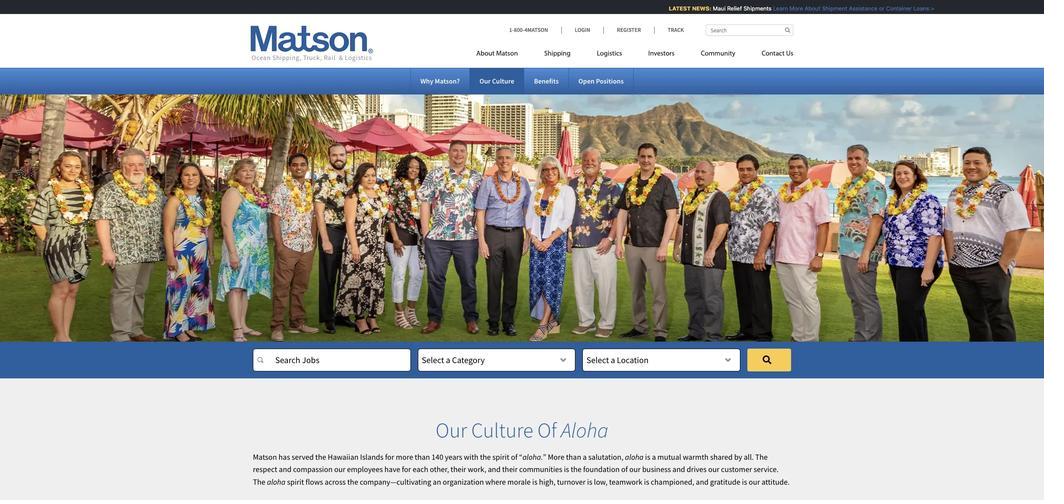 Task type: vqa. For each thing, say whether or not it's contained in the screenshot.
leftmost China
no



Task type: locate. For each thing, give the bounding box(es) containing it.
Search search field
[[706, 25, 793, 36]]

latest news: maui relief shipments learn more about shipment assistance or container loans >
[[662, 5, 928, 12]]

assistance
[[842, 5, 871, 12]]

community link
[[688, 46, 749, 64]]

contact
[[762, 50, 785, 57]]

None search field
[[706, 25, 793, 36]]

more
[[783, 5, 797, 12]]

learn more about shipment assistance or container loans > link
[[767, 5, 928, 12]]

top menu navigation
[[476, 46, 793, 64]]

about left the matson
[[476, 50, 495, 57]]

register
[[617, 26, 641, 34]]

0 horizontal spatial about
[[476, 50, 495, 57]]

matson
[[496, 50, 518, 57]]

0 vertical spatial about
[[798, 5, 814, 12]]

login link
[[561, 26, 603, 34]]

investors
[[648, 50, 675, 57]]

shipment
[[816, 5, 841, 12]]

news:
[[686, 5, 705, 12]]

login
[[575, 26, 590, 34]]

shipments
[[737, 5, 765, 12]]

1 vertical spatial about
[[476, 50, 495, 57]]

latest
[[662, 5, 684, 12]]

about
[[798, 5, 814, 12], [476, 50, 495, 57]]

1-
[[509, 26, 514, 34]]

loans
[[907, 5, 923, 12]]

about right 'more'
[[798, 5, 814, 12]]

maui
[[706, 5, 719, 12]]

relief
[[721, 5, 736, 12]]

investors link
[[635, 46, 688, 64]]

search image
[[785, 27, 790, 33]]

us
[[786, 50, 793, 57]]

blue matson logo with ocean, shipping, truck, rail and logistics written beneath it. image
[[251, 26, 373, 62]]

>
[[924, 5, 928, 12]]

track link
[[654, 26, 684, 34]]



Task type: describe. For each thing, give the bounding box(es) containing it.
4matson
[[525, 26, 548, 34]]

or
[[873, 5, 878, 12]]

container
[[880, 5, 906, 12]]

1-800-4matson
[[509, 26, 548, 34]]

800-
[[514, 26, 525, 34]]

about matson
[[476, 50, 518, 57]]

learn
[[767, 5, 782, 12]]

1-800-4matson link
[[509, 26, 561, 34]]

shipping link
[[531, 46, 584, 64]]

logistics link
[[584, 46, 635, 64]]

contact us link
[[749, 46, 793, 64]]

about matson link
[[476, 46, 531, 64]]

community
[[701, 50, 736, 57]]

register link
[[603, 26, 654, 34]]

about inside about matson link
[[476, 50, 495, 57]]

contact us
[[762, 50, 793, 57]]

track
[[668, 26, 684, 34]]

shipping
[[544, 50, 571, 57]]

1 horizontal spatial about
[[798, 5, 814, 12]]

logistics
[[597, 50, 622, 57]]



